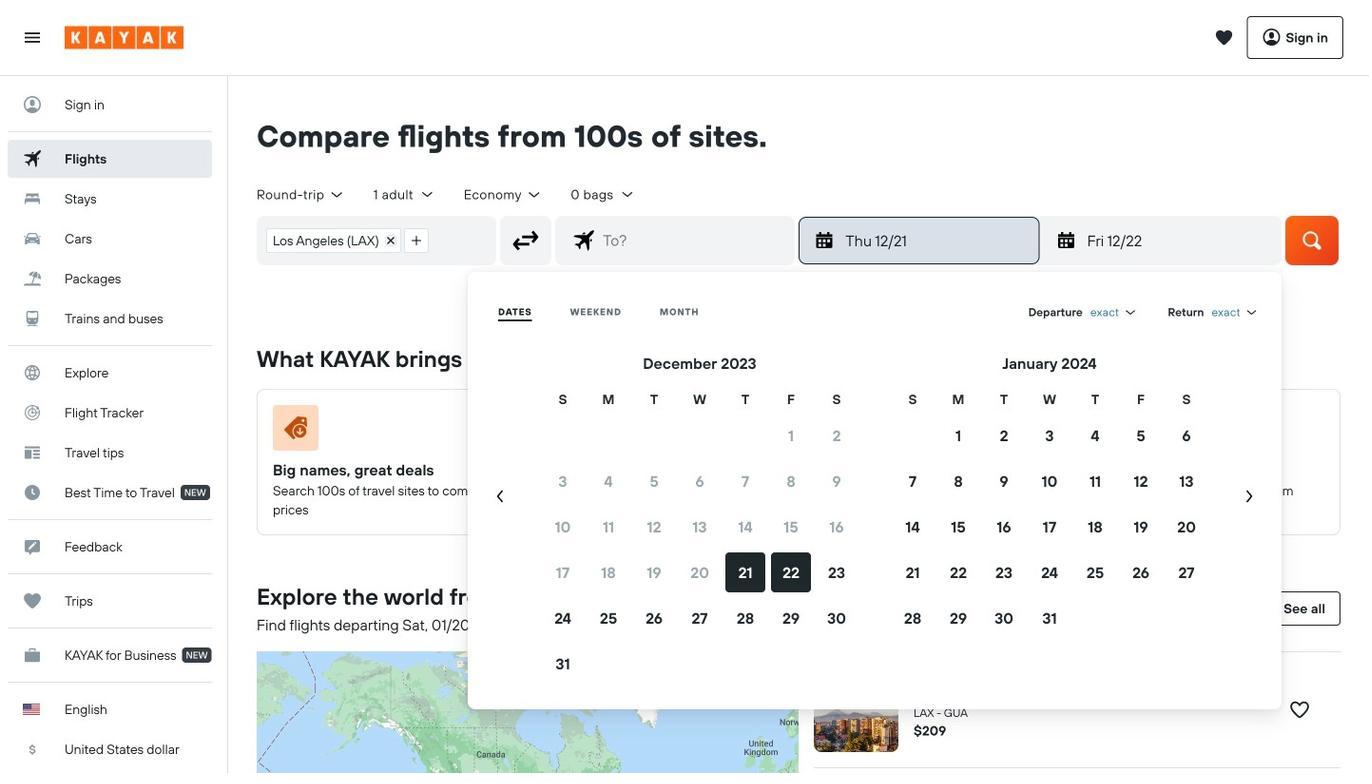 Task type: vqa. For each thing, say whether or not it's contained in the screenshot.
remove image
yes



Task type: locate. For each thing, give the bounding box(es) containing it.
4 figure from the left
[[1098, 405, 1317, 458]]

guatemala city image
[[814, 668, 899, 752]]

Weekend radio
[[570, 306, 622, 318]]

1 figure from the left
[[273, 405, 493, 458]]

1 list item from the left
[[266, 228, 401, 253]]

swap departure airport and destination airport image
[[508, 222, 544, 259]]

remove image
[[386, 236, 396, 245]]

list item down "trip type round-trip" field
[[266, 228, 401, 253]]

list item
[[266, 228, 401, 253], [404, 228, 429, 253]]

figure
[[273, 405, 493, 458], [548, 405, 768, 458], [823, 405, 1043, 458], [1098, 405, 1317, 458]]

Month radio
[[660, 306, 699, 318]]

0 horizontal spatial list item
[[266, 228, 401, 253]]

None field
[[1091, 305, 1138, 319], [1212, 305, 1259, 319], [1091, 305, 1138, 319], [1212, 305, 1259, 319]]

list item right the remove 'icon'
[[404, 228, 429, 253]]

2 figure from the left
[[548, 405, 768, 458]]

list
[[258, 217, 437, 264]]

1 horizontal spatial list item
[[404, 228, 429, 253]]

menu
[[476, 295, 1275, 687]]

start date calendar input use left and right arrow keys to change day. use up and down arrow keys to change week. tab
[[476, 352, 1275, 687]]



Task type: describe. For each thing, give the bounding box(es) containing it.
navigation menu image
[[23, 28, 42, 47]]

2 list item from the left
[[404, 228, 429, 253]]

united states (english) image
[[23, 704, 40, 715]]

map region
[[42, 445, 1016, 773]]

Trip type Round-trip field
[[257, 186, 345, 203]]

3 figure from the left
[[823, 405, 1043, 458]]

thursday december 21st element
[[846, 229, 1028, 252]]

Flight origin input text field
[[437, 217, 496, 264]]

Flight destination input text field
[[596, 217, 794, 264]]

Dates radio
[[498, 306, 532, 318]]

Cabin type Economy field
[[464, 186, 543, 203]]

friday december 22nd element
[[1088, 229, 1270, 252]]



